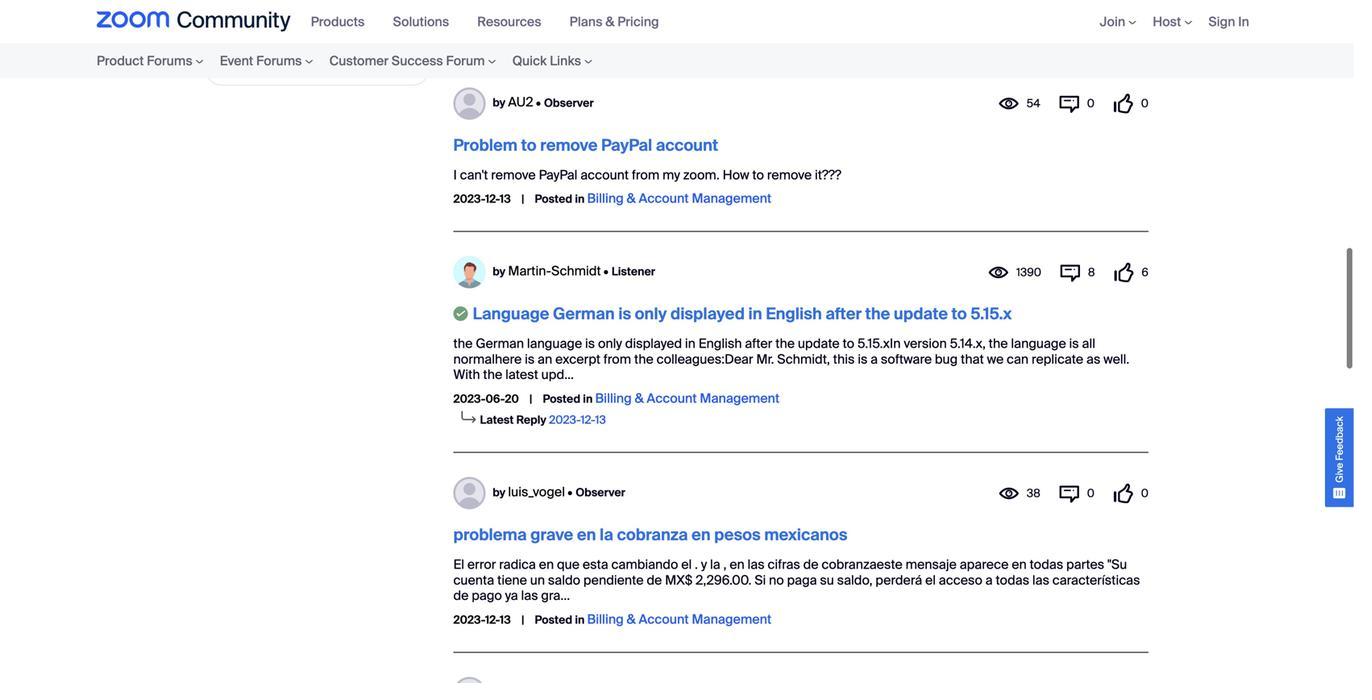 Task type: locate. For each thing, give the bounding box(es) containing it.
language
[[473, 304, 550, 324]]

0 horizontal spatial las
[[521, 587, 538, 604]]

el left acceso at the bottom right of page
[[926, 572, 936, 589]]

0 vertical spatial 14
[[505, 2, 516, 16]]

las
[[748, 556, 765, 573], [1033, 572, 1050, 589], [521, 587, 538, 604]]

billing & account management link for account
[[588, 190, 772, 207]]

by inside by au2 • observer
[[493, 95, 506, 110]]

in down problem to remove paypal account link
[[575, 192, 585, 206]]

problem to remove paypal account link
[[454, 135, 719, 156]]

1 horizontal spatial language
[[1012, 335, 1067, 352]]

by martin-schmidt • listener
[[493, 262, 656, 279]]

1 horizontal spatial after
[[826, 304, 862, 324]]

update
[[894, 304, 949, 324], [798, 335, 840, 352]]

14 left the pricing
[[596, 23, 607, 38]]

in up 2023-12-13 link
[[583, 391, 593, 406]]

2 2023-12-13 | posted in billing & account management from the top
[[454, 611, 772, 628]]

2023- down pago
[[454, 612, 485, 627]]

1 vertical spatial all
[[1083, 335, 1096, 352]]

1 vertical spatial observer
[[576, 485, 626, 500]]

1 vertical spatial billing & account management link
[[596, 390, 780, 407]]

remove right can't
[[491, 166, 536, 183]]

by right martin schmidt "image"
[[493, 264, 506, 279]]

0 vertical spatial german
[[553, 304, 615, 324]]

12- inside '2023-06-20 | posted in billing & account management latest reply 2023-12-13'
[[581, 413, 596, 427]]

account for account
[[639, 190, 689, 207]]

event forums
[[220, 52, 302, 69]]

mexicanos
[[765, 525, 848, 545]]

by
[[493, 95, 506, 110], [493, 264, 506, 279], [493, 485, 506, 500]]

| right 03-
[[527, 2, 529, 16]]

las left no
[[748, 556, 765, 573]]

1 horizontal spatial update
[[894, 304, 949, 324]]

saldo
[[548, 572, 581, 589]]

0 horizontal spatial update
[[798, 335, 840, 352]]

en left que
[[539, 556, 554, 573]]

problema
[[454, 525, 527, 545]]

problem
[[454, 135, 518, 156]]

0 horizontal spatial all
[[270, 44, 283, 61]]

| inside 2023-03-14 | posted in latest reply 2023-12-14
[[527, 2, 529, 16]]

by for problema
[[493, 485, 506, 500]]

account inside '2023-06-20 | posted in billing & account management latest reply 2023-12-13'
[[647, 390, 697, 407]]

martin-
[[508, 262, 552, 279]]

0 horizontal spatial el
[[682, 556, 692, 573]]

latest down the 06-
[[480, 413, 514, 427]]

german down language
[[476, 335, 524, 352]]

billing & account management link down colleagues:dear
[[596, 390, 780, 407]]

the german language is only displayed in english after the update to 5.15.xin version 5.14.x, the language is all normalhere is an excerpt from the colleagues:dear mr. schmidt, this is a software bug that we can replicate as well. with the latest upd...
[[454, 335, 1130, 383]]

2023-12-13 | posted in billing & account management down i can't remove paypal account from my zoom. how to remove it???
[[454, 190, 772, 207]]

english inside the german language is only displayed in english after the update to 5.15.xin version 5.14.x, the language is all normalhere is an excerpt from the colleagues:dear mr. schmidt, this is a software bug that we can replicate as well. with the latest upd...
[[699, 335, 742, 352]]

0 vertical spatial billing & account management link
[[588, 190, 772, 207]]

billing & account management link down the "mx$"
[[588, 611, 772, 628]]

• right luis_vogel
[[568, 485, 573, 500]]

aparece
[[960, 556, 1009, 573]]

2 vertical spatial management
[[692, 611, 772, 628]]

observer for remove
[[544, 95, 594, 110]]

14
[[505, 2, 516, 16], [596, 23, 607, 38]]

after inside the german language is only displayed in english after the update to 5.15.xin version 5.14.x, the language is all normalhere is an excerpt from the colleagues:dear mr. schmidt, this is a software bug that we can replicate as well. with the latest upd...
[[745, 335, 773, 352]]

management
[[692, 190, 772, 207], [700, 390, 780, 407], [692, 611, 772, 628]]

posted inside '2023-06-20 | posted in billing & account management latest reply 2023-12-13'
[[543, 391, 581, 406]]

billing down pendiente
[[588, 611, 624, 628]]

observer inside by au2 • observer
[[544, 95, 594, 110]]

partes
[[1067, 556, 1105, 573]]

2 vertical spatial 13
[[500, 612, 511, 627]]

de left pago
[[454, 587, 469, 604]]

can't
[[460, 166, 488, 183]]

forums
[[147, 52, 193, 69], [256, 52, 302, 69]]

cambiando
[[612, 556, 679, 573]]

13 for grave
[[500, 612, 511, 627]]

latest down 03-
[[480, 23, 514, 38]]

a inside el error radica en que esta cambiando el . y la , en las cifras de cobranzaeste mensaje aparece en todas partes "su cuenta tiene un saldo pendiente de mx$ 2,296.00. si no paga su saldo, perderá el acceso a todas las características de pago ya las gra...
[[986, 572, 993, 589]]

billing for la
[[588, 611, 624, 628]]

1 horizontal spatial forums
[[256, 52, 302, 69]]

by inside the by martin-schmidt • listener
[[493, 264, 506, 279]]

0 horizontal spatial paypal
[[539, 166, 578, 183]]

0 vertical spatial paypal
[[602, 135, 653, 156]]

management down 2,296.00.
[[692, 611, 772, 628]]

account down the "mx$"
[[639, 611, 689, 628]]

1 horizontal spatial only
[[635, 304, 667, 324]]

0 vertical spatial 2023-12-13 | posted in billing & account management
[[454, 190, 772, 207]]

1 reply from the top
[[517, 23, 547, 38]]

0 vertical spatial update
[[894, 304, 949, 324]]

au2
[[508, 94, 534, 111]]

only down listener
[[635, 304, 667, 324]]

colleagues:dear
[[657, 351, 754, 368]]

1 vertical spatial update
[[798, 335, 840, 352]]

2 by from the top
[[493, 264, 506, 279]]

solutions link
[[393, 13, 461, 30]]

reply up quick
[[517, 23, 547, 38]]

well.
[[1104, 351, 1130, 368]]

0 horizontal spatial after
[[745, 335, 773, 352]]

0 vertical spatial by
[[493, 95, 506, 110]]

1 horizontal spatial german
[[553, 304, 615, 324]]

1 vertical spatial la
[[711, 556, 721, 573]]

1 language from the left
[[527, 335, 583, 352]]

2023-12-13 link
[[549, 413, 606, 427]]

in inside '2023-06-20 | posted in billing & account management latest reply 2023-12-13'
[[583, 391, 593, 406]]

2 reply from the top
[[517, 413, 547, 427]]

remove
[[540, 135, 598, 156], [491, 166, 536, 183], [768, 166, 812, 183]]

no
[[769, 572, 785, 589]]

reply down 20
[[517, 413, 547, 427]]

in up mr.
[[749, 304, 763, 324]]

0 vertical spatial after
[[826, 304, 862, 324]]

2 horizontal spatial •
[[604, 264, 609, 279]]

1 vertical spatial 2023-12-13 | posted in billing & account management
[[454, 611, 772, 628]]

1 forums from the left
[[147, 52, 193, 69]]

only up '2023-06-20 | posted in billing & account management latest reply 2023-12-13'
[[598, 335, 623, 352]]

1 vertical spatial only
[[598, 335, 623, 352]]

1 horizontal spatial a
[[986, 572, 993, 589]]

0 horizontal spatial german
[[476, 335, 524, 352]]

1 vertical spatial from
[[604, 351, 632, 368]]

from
[[632, 166, 660, 183], [604, 351, 632, 368]]

0 vertical spatial account
[[639, 190, 689, 207]]

remove down by au2 • observer
[[540, 135, 598, 156]]

2 horizontal spatial las
[[1033, 572, 1050, 589]]

0 vertical spatial english
[[766, 304, 822, 324]]

billing & account management link down my
[[588, 190, 772, 207]]

paypal
[[602, 135, 653, 156], [539, 166, 578, 183]]

2 language from the left
[[1012, 335, 1067, 352]]

12- down excerpt
[[581, 413, 596, 427]]

12- inside 2023-03-14 | posted in latest reply 2023-12-14
[[581, 23, 596, 38]]

from left my
[[632, 166, 660, 183]]

a right the this
[[871, 351, 878, 368]]

by au2 • observer
[[493, 94, 594, 111]]

0 horizontal spatial english
[[699, 335, 742, 352]]

in up 2023-12-14 link
[[580, 2, 590, 16]]

billing up 2023-12-13 link
[[596, 390, 632, 407]]

2023-12-13 | posted in billing & account management down pendiente
[[454, 611, 772, 628]]

0 vertical spatial management
[[692, 190, 772, 207]]

0 vertical spatial latest
[[480, 23, 514, 38]]

german
[[553, 304, 615, 324], [476, 335, 524, 352]]

2023- up links
[[549, 23, 581, 38]]

observer right luis_vogel
[[576, 485, 626, 500]]

english
[[766, 304, 822, 324], [699, 335, 742, 352]]

we
[[988, 351, 1004, 368]]

to
[[522, 135, 537, 156], [753, 166, 765, 183], [952, 304, 968, 324], [843, 335, 855, 352]]

remove for to
[[540, 135, 598, 156]]

la left ,
[[711, 556, 721, 573]]

billing inside '2023-06-20 | posted in billing & account management latest reply 2023-12-13'
[[596, 390, 632, 407]]

from right excerpt
[[604, 351, 632, 368]]

0 vertical spatial observer
[[544, 95, 594, 110]]

menu bar
[[303, 0, 680, 44], [1076, 0, 1258, 44], [65, 44, 633, 78]]

language german is only displayed in english after the update to 5.15.x
[[473, 304, 1012, 324]]

account
[[639, 190, 689, 207], [647, 390, 697, 407], [639, 611, 689, 628]]

update right mr.
[[798, 335, 840, 352]]

5.15.x
[[971, 304, 1012, 324]]

la
[[600, 525, 614, 545], [711, 556, 721, 573]]

0 horizontal spatial account
[[581, 166, 629, 183]]

host
[[1153, 13, 1182, 30]]

1 vertical spatial by
[[493, 264, 506, 279]]

by for problem
[[493, 95, 506, 110]]

martin schmidt image
[[454, 256, 486, 288]]

gra...
[[542, 587, 570, 604]]

account down problem to remove paypal account
[[581, 166, 629, 183]]

1 vertical spatial paypal
[[539, 166, 578, 183]]

1 horizontal spatial paypal
[[602, 135, 653, 156]]

0 vertical spatial account
[[656, 135, 719, 156]]

language german is only displayed in english after the update to 5.15.x link
[[473, 304, 1012, 324]]

sign in
[[1209, 13, 1250, 30]]

account
[[656, 135, 719, 156], [581, 166, 629, 183]]

management down how
[[692, 190, 772, 207]]

1 horizontal spatial account
[[656, 135, 719, 156]]

german for language
[[553, 304, 615, 324]]

2023-
[[454, 2, 486, 16], [549, 23, 581, 38], [454, 192, 485, 206], [454, 391, 486, 406], [549, 413, 581, 427], [454, 612, 485, 627]]

1 vertical spatial a
[[986, 572, 993, 589]]

1 horizontal spatial las
[[748, 556, 765, 573]]

1 latest from the top
[[480, 23, 514, 38]]

1 vertical spatial german
[[476, 335, 524, 352]]

reply
[[517, 23, 547, 38], [517, 413, 547, 427]]

1 vertical spatial after
[[745, 335, 773, 352]]

after down language german is only displayed in english after the update to 5.15.x
[[745, 335, 773, 352]]

observer inside by luis_vogel • observer
[[576, 485, 626, 500]]

1 horizontal spatial all
[[1083, 335, 1096, 352]]

language up upd...
[[527, 335, 583, 352]]

language right 'we' on the bottom right of page
[[1012, 335, 1067, 352]]

1 vertical spatial 14
[[596, 23, 607, 38]]

en right the aparece
[[1012, 556, 1027, 573]]

1 vertical spatial account
[[581, 166, 629, 183]]

2 horizontal spatial remove
[[768, 166, 812, 183]]

0 horizontal spatial only
[[598, 335, 623, 352]]

cobranza
[[617, 525, 688, 545]]

to left '5.15.xin'
[[843, 335, 855, 352]]

a right acceso at the bottom right of page
[[986, 572, 993, 589]]

1 vertical spatial management
[[700, 390, 780, 407]]

only inside the german language is only displayed in english after the update to 5.15.xin version 5.14.x, the language is all normalhere is an excerpt from the colleagues:dear mr. schmidt, this is a software bug that we can replicate as well. with the latest upd...
[[598, 335, 623, 352]]

de left su
[[804, 556, 819, 573]]

0 vertical spatial all
[[270, 44, 283, 61]]

posted up 2023-12-14 link
[[540, 2, 578, 16]]

problem to remove paypal account
[[454, 135, 719, 156]]

is left an
[[525, 351, 535, 368]]

12- up links
[[581, 23, 596, 38]]

forums for product forums
[[147, 52, 193, 69]]

0 horizontal spatial remove
[[491, 166, 536, 183]]

1 by from the top
[[493, 95, 506, 110]]

2 latest from the top
[[480, 413, 514, 427]]

resources link
[[478, 13, 554, 30]]

latest
[[480, 23, 514, 38], [480, 413, 514, 427]]

1 vertical spatial account
[[647, 390, 697, 407]]

2 vertical spatial billing & account management link
[[588, 611, 772, 628]]

account up zoom.
[[656, 135, 719, 156]]

| inside '2023-06-20 | posted in billing & account management latest reply 2023-12-13'
[[530, 391, 533, 406]]

2023-06-20 | posted in billing & account management latest reply 2023-12-13
[[454, 390, 780, 427]]

0
[[1088, 96, 1095, 111], [1142, 96, 1149, 111], [1088, 486, 1095, 501], [1142, 486, 1149, 501]]

0 horizontal spatial forums
[[147, 52, 193, 69]]

reply inside 2023-03-14 | posted in latest reply 2023-12-14
[[517, 23, 547, 38]]

paga
[[788, 572, 817, 589]]

german down schmidt
[[553, 304, 615, 324]]

& inside '2023-06-20 | posted in billing & account management latest reply 2023-12-13'
[[635, 390, 644, 407]]

1 vertical spatial latest
[[480, 413, 514, 427]]

saldo,
[[838, 572, 873, 589]]

2 vertical spatial by
[[493, 485, 506, 500]]

the right mr.
[[776, 335, 795, 352]]

english up the german language is only displayed in english after the update to 5.15.xin version 5.14.x, the language is all normalhere is an excerpt from the colleagues:dear mr. schmidt, this is a software bug that we can replicate as well. with the latest upd...
[[766, 304, 822, 324]]

english down language german is only displayed in english after the update to 5.15.x link
[[699, 335, 742, 352]]

management down mr.
[[700, 390, 780, 407]]

paypal up i can't remove paypal account from my zoom. how to remove it???
[[602, 135, 653, 156]]

view
[[239, 44, 267, 61]]

la inside el error radica en que esta cambiando el . y la , en las cifras de cobranzaeste mensaje aparece en todas partes "su cuenta tiene un saldo pendiente de mx$ 2,296.00. si no paga su saldo, perderá el acceso a todas las características de pago ya las gra...
[[711, 556, 721, 573]]

community.title image
[[97, 11, 291, 32]]

after up the this
[[826, 304, 862, 324]]

3 by from the top
[[493, 485, 506, 500]]

• left listener
[[604, 264, 609, 279]]

0 vertical spatial displayed
[[671, 304, 745, 324]]

by inside by luis_vogel • observer
[[493, 485, 506, 500]]

& inside menu bar
[[606, 13, 615, 30]]

paypal down problem to remove paypal account link
[[539, 166, 578, 183]]

that
[[961, 351, 985, 368]]

1 vertical spatial •
[[604, 264, 609, 279]]

1 vertical spatial billing
[[596, 390, 632, 407]]

0 horizontal spatial la
[[600, 525, 614, 545]]

el left .
[[682, 556, 692, 573]]

0 vertical spatial •
[[536, 95, 541, 110]]

all right view
[[270, 44, 283, 61]]

0 vertical spatial 13
[[500, 192, 511, 206]]

2 vertical spatial •
[[568, 485, 573, 500]]

• inside by au2 • observer
[[536, 95, 541, 110]]

in
[[580, 2, 590, 16], [575, 192, 585, 206], [749, 304, 763, 324], [685, 335, 696, 352], [583, 391, 593, 406], [575, 612, 585, 627]]

1 vertical spatial english
[[699, 335, 742, 352]]

links
[[550, 52, 582, 69]]

13 down problem
[[500, 192, 511, 206]]

0 horizontal spatial a
[[871, 351, 878, 368]]

account for i can't remove paypal account from my zoom. how to remove it???
[[581, 166, 629, 183]]

1 horizontal spatial la
[[711, 556, 721, 573]]

1 vertical spatial displayed
[[626, 335, 682, 352]]

0 horizontal spatial •
[[536, 95, 541, 110]]

posted down upd...
[[543, 391, 581, 406]]

version
[[904, 335, 947, 352]]

2 vertical spatial billing
[[588, 611, 624, 628]]

reply inside '2023-06-20 | posted in billing & account management latest reply 2023-12-13'
[[517, 413, 547, 427]]

12- down can't
[[485, 192, 500, 206]]

account for problem to remove paypal account
[[656, 135, 719, 156]]

language
[[527, 335, 583, 352], [1012, 335, 1067, 352]]

2 vertical spatial account
[[639, 611, 689, 628]]

account down colleagues:dear
[[647, 390, 697, 407]]

1 horizontal spatial •
[[568, 485, 573, 500]]

1 2023-12-13 | posted in billing & account management from the top
[[454, 190, 772, 207]]

the
[[866, 304, 891, 324], [454, 335, 473, 352], [776, 335, 795, 352], [989, 335, 1009, 352], [635, 351, 654, 368], [483, 366, 503, 383]]

displayed up '2023-06-20 | posted in billing & account management latest reply 2023-12-13'
[[626, 335, 682, 352]]

8
[[1089, 265, 1096, 280]]

0 horizontal spatial language
[[527, 335, 583, 352]]

• for en
[[568, 485, 573, 500]]

0 vertical spatial billing
[[588, 190, 624, 207]]

german inside the german language is only displayed in english after the update to 5.15.xin version 5.14.x, the language is all normalhere is an excerpt from the colleagues:dear mr. schmidt, this is a software bug that we can replicate as well. with the latest upd...
[[476, 335, 524, 352]]

acceso
[[939, 572, 983, 589]]

0 vertical spatial only
[[635, 304, 667, 324]]

update up version at right
[[894, 304, 949, 324]]

0 vertical spatial a
[[871, 351, 878, 368]]

13
[[500, 192, 511, 206], [596, 413, 606, 427], [500, 612, 511, 627]]

menu bar containing join
[[1076, 0, 1258, 44]]

in down language german is only displayed in english after the update to 5.15.x link
[[685, 335, 696, 352]]

au2 link
[[508, 94, 534, 111]]

observer down links
[[544, 95, 594, 110]]

schmidt
[[552, 262, 601, 279]]

0 vertical spatial from
[[632, 166, 660, 183]]

cobranzaeste
[[822, 556, 903, 573]]

13 down ya
[[500, 612, 511, 627]]

from inside the german language is only displayed in english after the update to 5.15.xin version 5.14.x, the language is all normalhere is an excerpt from the colleagues:dear mr. schmidt, this is a software bug that we can replicate as well. with the latest upd...
[[604, 351, 632, 368]]

| right 20
[[530, 391, 533, 406]]

en
[[577, 525, 596, 545], [692, 525, 711, 545], [539, 556, 554, 573], [730, 556, 745, 573], [1012, 556, 1027, 573]]

billing & account management link
[[588, 190, 772, 207], [596, 390, 780, 407], [588, 611, 772, 628]]

in inside the german language is only displayed in english after the update to 5.15.xin version 5.14.x, the language is all normalhere is an excerpt from the colleagues:dear mr. schmidt, this is a software bug that we can replicate as well. with the latest upd...
[[685, 335, 696, 352]]

displayed up colleagues:dear
[[671, 304, 745, 324]]

all left well.
[[1083, 335, 1096, 352]]

2 forums from the left
[[256, 52, 302, 69]]

forums for event forums
[[256, 52, 302, 69]]

1 vertical spatial reply
[[517, 413, 547, 427]]

resources
[[478, 13, 542, 30]]

1 vertical spatial 13
[[596, 413, 606, 427]]

1 horizontal spatial remove
[[540, 135, 598, 156]]

0 vertical spatial reply
[[517, 23, 547, 38]]

• inside by luis_vogel • observer
[[568, 485, 573, 500]]

"su
[[1108, 556, 1128, 573]]

remove left it???
[[768, 166, 812, 183]]

it???
[[815, 166, 842, 183]]

is
[[619, 304, 632, 324], [586, 335, 595, 352], [1070, 335, 1080, 352], [525, 351, 535, 368], [858, 351, 868, 368]]

• right "au2" link
[[536, 95, 541, 110]]



Task type: describe. For each thing, give the bounding box(es) containing it.
join link
[[1100, 13, 1137, 30]]

martin-schmidt link
[[508, 262, 601, 279]]

to inside the german language is only displayed in english after the update to 5.15.xin version 5.14.x, the language is all normalhere is an excerpt from the colleagues:dear mr. schmidt, this is a software bug that we can replicate as well. with the latest upd...
[[843, 335, 855, 352]]

2 horizontal spatial de
[[804, 556, 819, 573]]

account for cobranza
[[639, 611, 689, 628]]

upd...
[[542, 366, 574, 383]]

1 horizontal spatial english
[[766, 304, 822, 324]]

product
[[97, 52, 144, 69]]

how
[[723, 166, 750, 183]]

plans & pricing
[[570, 13, 659, 30]]

todas left the partes
[[1030, 556, 1064, 573]]

12- down pago
[[485, 612, 500, 627]]

solutions
[[393, 13, 449, 30]]

2023- right the solutions
[[454, 2, 486, 16]]

to right how
[[753, 166, 765, 183]]

management inside '2023-06-20 | posted in billing & account management latest reply 2023-12-13'
[[700, 390, 780, 407]]

pago
[[472, 587, 502, 604]]

bug
[[935, 351, 958, 368]]

pendiente
[[584, 572, 644, 589]]

software
[[881, 351, 932, 368]]

luis_vogel link
[[508, 483, 565, 500]]

6
[[1142, 265, 1149, 280]]

the up '2023-06-20 | posted in billing & account management latest reply 2023-12-13'
[[635, 351, 654, 368]]

54
[[1027, 96, 1041, 111]]

2023- down can't
[[454, 192, 485, 206]]

with
[[454, 366, 480, 383]]

• for remove
[[536, 95, 541, 110]]

0 horizontal spatial de
[[454, 587, 469, 604]]

problema grave en la cobranza en pesos mexicanos link
[[454, 525, 848, 545]]

2023- down upd...
[[549, 413, 581, 427]]

sign
[[1209, 13, 1236, 30]]

forum
[[446, 52, 485, 69]]

posted down problem to remove paypal account link
[[535, 192, 573, 206]]

en up esta
[[577, 525, 596, 545]]

que
[[557, 556, 580, 573]]

ya
[[505, 587, 518, 604]]

i can't remove paypal account from my zoom. how to remove it???
[[454, 166, 842, 183]]

german for the
[[476, 335, 524, 352]]

pricing
[[618, 13, 659, 30]]

is left as
[[1070, 335, 1080, 352]]

0 horizontal spatial 14
[[505, 2, 516, 16]]

to right problem
[[522, 135, 537, 156]]

management for account
[[692, 190, 772, 207]]

plans & pricing link
[[570, 13, 672, 30]]

el
[[454, 556, 465, 573]]

mr.
[[757, 351, 775, 368]]

event
[[220, 52, 253, 69]]

can
[[1007, 351, 1029, 368]]

5.14.x,
[[950, 335, 986, 352]]

38
[[1027, 486, 1041, 501]]

5.15.xin
[[858, 335, 901, 352]]

normalhere
[[454, 351, 522, 368]]

2023- down "with" in the bottom of the page
[[454, 391, 486, 406]]

paypal for to
[[602, 135, 653, 156]]

1 horizontal spatial 14
[[596, 23, 607, 38]]

tiene
[[498, 572, 527, 589]]

radica
[[499, 556, 536, 573]]

13 inside '2023-06-20 | posted in billing & account management latest reply 2023-12-13'
[[596, 413, 606, 427]]

in down saldo
[[575, 612, 585, 627]]

1 horizontal spatial el
[[926, 572, 936, 589]]

is down listener
[[619, 304, 632, 324]]

si
[[755, 572, 766, 589]]

products
[[311, 13, 365, 30]]

| down tiene on the left bottom
[[522, 612, 525, 627]]

observer for en
[[576, 485, 626, 500]]

join
[[1100, 13, 1126, 30]]

in inside 2023-03-14 | posted in latest reply 2023-12-14
[[580, 2, 590, 16]]

au2 image
[[454, 87, 486, 120]]

latest
[[506, 366, 539, 383]]

latest inside '2023-06-20 | posted in billing & account management latest reply 2023-12-13'
[[480, 413, 514, 427]]

excerpt
[[556, 351, 601, 368]]

posted inside 2023-03-14 | posted in latest reply 2023-12-14
[[540, 2, 578, 16]]

2023-12-14 link
[[549, 23, 607, 38]]

menu bar containing product forums
[[65, 44, 633, 78]]

error
[[468, 556, 496, 573]]

to up 5.14.x,
[[952, 304, 968, 324]]

in
[[1239, 13, 1250, 30]]

perderá
[[876, 572, 923, 589]]

the up "with" in the bottom of the page
[[454, 335, 473, 352]]

the up the 06-
[[483, 366, 503, 383]]

sign in link
[[1209, 13, 1250, 30]]

03-
[[486, 2, 505, 16]]

en up y
[[692, 525, 711, 545]]

el error radica en que esta cambiando el . y la , en las cifras de cobranzaeste mensaje aparece en todas partes "su cuenta tiene un saldo pendiente de mx$ 2,296.00. si no paga su saldo, perderá el acceso a todas las características de pago ya las gra...
[[454, 556, 1141, 604]]

.
[[695, 556, 698, 573]]

y
[[701, 556, 707, 573]]

,
[[724, 556, 727, 573]]

2023-03-14 | posted in latest reply 2023-12-14
[[454, 2, 607, 38]]

displayed inside the german language is only displayed in english after the update to 5.15.xin version 5.14.x, the language is all normalhere is an excerpt from the colleagues:dear mr. schmidt, this is a software bug that we can replicate as well. with the latest upd...
[[626, 335, 682, 352]]

1 horizontal spatial de
[[647, 572, 662, 589]]

management for cobranza
[[692, 611, 772, 628]]

host link
[[1153, 13, 1193, 30]]

billing & account management link for cobranza
[[588, 611, 772, 628]]

products link
[[311, 13, 377, 30]]

características
[[1053, 572, 1141, 589]]

the right that
[[989, 335, 1009, 352]]

remove for can't
[[491, 166, 536, 183]]

20
[[505, 391, 519, 406]]

replicate
[[1032, 351, 1084, 368]]

my
[[663, 166, 681, 183]]

view all
[[239, 44, 283, 61]]

all inside the german language is only displayed in english after the update to 5.15.xin version 5.14.x, the language is all normalhere is an excerpt from the colleagues:dear mr. schmidt, this is a software bug that we can replicate as well. with the latest upd...
[[1083, 335, 1096, 352]]

success
[[392, 52, 443, 69]]

paypal for can't
[[539, 166, 578, 183]]

customer success forum
[[330, 52, 485, 69]]

• inside the by martin-schmidt • listener
[[604, 264, 609, 279]]

| up martin-
[[522, 192, 525, 206]]

an
[[538, 351, 553, 368]]

problema grave en la cobranza en pesos mexicanos
[[454, 525, 848, 545]]

schmidt,
[[778, 351, 831, 368]]

latest inside 2023-03-14 | posted in latest reply 2023-12-14
[[480, 23, 514, 38]]

product forums
[[97, 52, 193, 69]]

0 vertical spatial la
[[600, 525, 614, 545]]

cifras
[[768, 556, 801, 573]]

quick
[[513, 52, 547, 69]]

billing for paypal
[[588, 190, 624, 207]]

posted down gra... on the left of page
[[535, 612, 573, 627]]

luis_vogel
[[508, 483, 565, 500]]

update inside the german language is only displayed in english after the update to 5.15.xin version 5.14.x, the language is all normalhere is an excerpt from the colleagues:dear mr. schmidt, this is a software bug that we can replicate as well. with the latest upd...
[[798, 335, 840, 352]]

pesos
[[715, 525, 761, 545]]

customer
[[330, 52, 389, 69]]

un
[[530, 572, 545, 589]]

the up '5.15.xin'
[[866, 304, 891, 324]]

su
[[821, 572, 835, 589]]

2023-12-13 | posted in billing & account management for la
[[454, 611, 772, 628]]

en right ,
[[730, 556, 745, 573]]

quick links
[[513, 52, 582, 69]]

is right the this
[[858, 351, 868, 368]]

13 for to
[[500, 192, 511, 206]]

grave
[[531, 525, 574, 545]]

a inside the german language is only displayed in english after the update to 5.15.xin version 5.14.x, the language is all normalhere is an excerpt from the colleagues:dear mr. schmidt, this is a software bug that we can replicate as well. with the latest upd...
[[871, 351, 878, 368]]

2023-12-13 | posted in billing & account management for paypal
[[454, 190, 772, 207]]

menu bar containing products
[[303, 0, 680, 44]]

zoom.
[[684, 166, 720, 183]]

plans
[[570, 13, 603, 30]]

todas right acceso at the bottom right of page
[[996, 572, 1030, 589]]

luis_vogel image
[[454, 477, 486, 509]]

is right an
[[586, 335, 595, 352]]

mensaje
[[906, 556, 957, 573]]



Task type: vqa. For each thing, say whether or not it's contained in the screenshot.
right Sales
no



